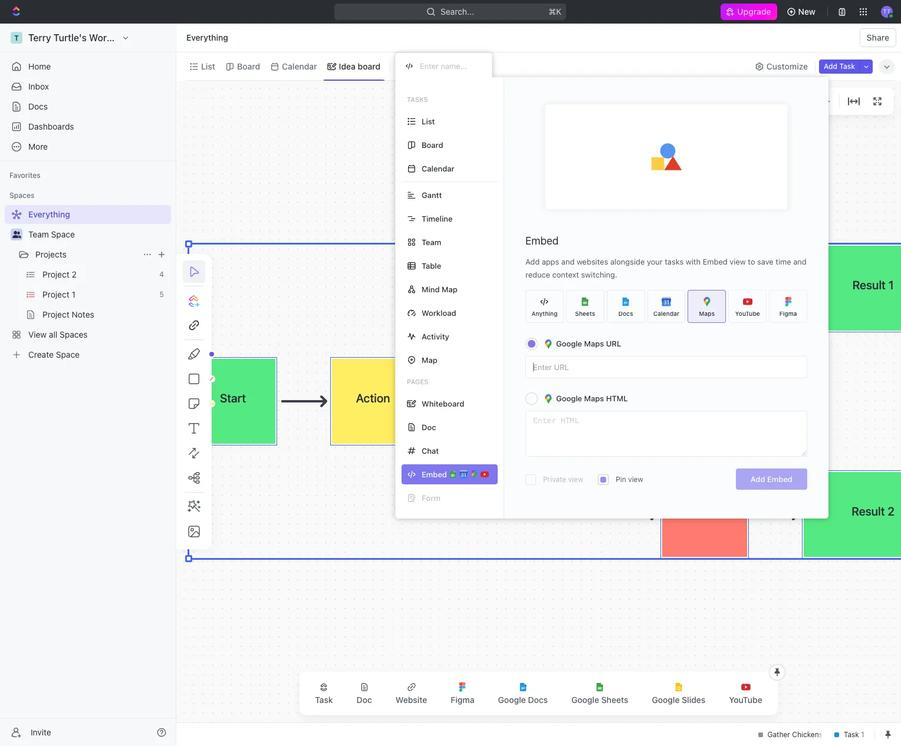 Task type: vqa. For each thing, say whether or not it's contained in the screenshot.
bottom doc
yes



Task type: describe. For each thing, give the bounding box(es) containing it.
google maps html
[[556, 394, 628, 403]]

view button
[[395, 58, 434, 75]]

activity
[[422, 332, 449, 341]]

1 and from the left
[[561, 257, 575, 267]]

google for google sheets
[[571, 695, 599, 705]]

add embed button
[[736, 469, 807, 490]]

new button
[[782, 2, 823, 21]]

Enter URL text field
[[526, 357, 807, 378]]

1 horizontal spatial figma
[[779, 310, 797, 317]]

context
[[552, 270, 579, 280]]

invite
[[31, 727, 51, 738]]

sidebar navigation
[[0, 24, 176, 747]]

1 vertical spatial calendar
[[422, 164, 455, 173]]

upgrade link
[[721, 4, 777, 20]]

google for google maps html
[[556, 394, 582, 403]]

add for add apps and websites alongside your tasks with embed view to save time and reduce context switching.
[[525, 257, 540, 267]]

1 vertical spatial task
[[315, 695, 333, 705]]

form
[[422, 493, 441, 503]]

gantt
[[422, 190, 442, 200]]

search...
[[441, 6, 474, 17]]

with
[[686, 257, 701, 267]]

youtube button
[[720, 676, 772, 712]]

team space
[[28, 229, 75, 239]]

table
[[422, 261, 441, 270]]

inbox
[[28, 81, 49, 91]]

2 and from the left
[[793, 257, 807, 267]]

0 horizontal spatial calendar
[[282, 61, 317, 71]]

to
[[748, 257, 755, 267]]

dashboards
[[28, 121, 74, 132]]

embed inside button
[[767, 475, 793, 484]]

t
[[701, 96, 705, 106]]

Enter HTML text field
[[526, 412, 807, 456]]

google sheets button
[[562, 676, 638, 712]]

embed inside add apps and websites alongside your tasks with embed view to save time and reduce context switching.
[[703, 257, 728, 267]]

new
[[798, 6, 816, 17]]

maps for html
[[584, 394, 604, 403]]

chat
[[422, 446, 439, 456]]

0 vertical spatial list
[[201, 61, 215, 71]]

projects
[[35, 249, 67, 260]]

your
[[647, 257, 663, 267]]

save
[[757, 257, 774, 267]]

view inside add apps and websites alongside your tasks with embed view to save time and reduce context switching.
[[730, 257, 746, 267]]

sheets inside button
[[601, 695, 628, 705]]

tasks
[[407, 96, 428, 103]]

docs inside sidebar navigation
[[28, 101, 48, 111]]

0 horizontal spatial sheets
[[575, 310, 595, 317]]

html
[[606, 394, 628, 403]]

view for pin view
[[628, 475, 643, 484]]

add for add task
[[824, 62, 838, 70]]

alongside
[[610, 257, 645, 267]]

docs inside button
[[528, 695, 548, 705]]

add task button
[[819, 59, 860, 73]]

doc button
[[347, 676, 381, 712]]

customize
[[767, 61, 808, 71]]

pin
[[616, 475, 626, 484]]

google for google slides
[[652, 695, 680, 705]]

1 vertical spatial board
[[422, 140, 443, 150]]

projects link
[[35, 245, 138, 264]]

google docs button
[[489, 676, 557, 712]]

share
[[867, 32, 889, 42]]

0 vertical spatial task
[[840, 62, 855, 70]]

private view
[[543, 475, 583, 484]]

add task
[[824, 62, 855, 70]]

google for google docs
[[498, 695, 526, 705]]

0 vertical spatial maps
[[699, 310, 715, 317]]

google for google maps url
[[556, 339, 582, 349]]

mind
[[422, 285, 440, 294]]

maps for url
[[584, 339, 604, 349]]

anything
[[532, 310, 558, 317]]

1 horizontal spatial doc
[[422, 423, 436, 432]]

space
[[51, 229, 75, 239]]

list link
[[199, 58, 215, 75]]

doc inside button
[[357, 695, 372, 705]]

1 horizontal spatial map
[[442, 285, 458, 294]]

websites
[[577, 257, 608, 267]]

website button
[[386, 676, 437, 712]]



Task type: locate. For each thing, give the bounding box(es) containing it.
add
[[824, 62, 838, 70], [525, 257, 540, 267], [751, 475, 765, 484]]

google slides button
[[643, 676, 715, 712]]

doc right "task" button
[[357, 695, 372, 705]]

mind map
[[422, 285, 458, 294]]

2 horizontal spatial docs
[[618, 310, 633, 317]]

maps left html
[[584, 394, 604, 403]]

add inside add apps and websites alongside your tasks with embed view to save time and reduce context switching.
[[525, 257, 540, 267]]

2 horizontal spatial add
[[824, 62, 838, 70]]

sheets
[[575, 310, 595, 317], [601, 695, 628, 705]]

board inside "board" link
[[237, 61, 260, 71]]

board
[[237, 61, 260, 71], [422, 140, 443, 150]]

1 vertical spatial list
[[422, 116, 435, 126]]

google maps url
[[556, 339, 621, 349]]

0 vertical spatial add
[[824, 62, 838, 70]]

1 vertical spatial embed
[[703, 257, 728, 267]]

1 horizontal spatial docs
[[528, 695, 548, 705]]

idea board
[[339, 61, 381, 71]]

board link
[[235, 58, 260, 75]]

2 vertical spatial docs
[[528, 695, 548, 705]]

add for add embed
[[751, 475, 765, 484]]

tree
[[5, 205, 171, 364]]

favorites
[[9, 171, 41, 180]]

Enter name... field
[[419, 61, 482, 71]]

board right list link
[[237, 61, 260, 71]]

1 vertical spatial add
[[525, 257, 540, 267]]

youtube
[[735, 310, 760, 317], [729, 695, 762, 705]]

1 horizontal spatial list
[[422, 116, 435, 126]]

and up context
[[561, 257, 575, 267]]

list
[[201, 61, 215, 71], [422, 116, 435, 126]]

tree inside sidebar navigation
[[5, 205, 171, 364]]

calendar down add apps and websites alongside your tasks with embed view to save time and reduce context switching.
[[653, 310, 680, 317]]

customize button
[[751, 58, 812, 75]]

idea
[[339, 61, 356, 71]]

pages
[[407, 378, 428, 386]]

0 horizontal spatial doc
[[357, 695, 372, 705]]

team up table
[[422, 237, 441, 247]]

figma
[[779, 310, 797, 317], [451, 695, 475, 705]]

1 horizontal spatial board
[[422, 140, 443, 150]]

0 vertical spatial docs
[[28, 101, 48, 111]]

inbox link
[[5, 77, 171, 96]]

figma inside button
[[451, 695, 475, 705]]

⌘k
[[549, 6, 562, 17]]

1 horizontal spatial view
[[628, 475, 643, 484]]

2 vertical spatial embed
[[767, 475, 793, 484]]

reduce
[[525, 270, 550, 280]]

idea board link
[[337, 58, 381, 75]]

board
[[358, 61, 381, 71]]

figma button
[[441, 676, 484, 712]]

google docs
[[498, 695, 548, 705]]

0 horizontal spatial list
[[201, 61, 215, 71]]

whiteboard
[[422, 399, 464, 408]]

youtube right 'slides'
[[729, 695, 762, 705]]

workload
[[422, 308, 456, 318]]

and right time
[[793, 257, 807, 267]]

google sheets
[[571, 695, 628, 705]]

apps
[[542, 257, 559, 267]]

1 vertical spatial maps
[[584, 339, 604, 349]]

add apps and websites alongside your tasks with embed view to save time and reduce context switching.
[[525, 257, 807, 280]]

0 vertical spatial board
[[237, 61, 260, 71]]

tree containing team space
[[5, 205, 171, 364]]

1 vertical spatial map
[[422, 355, 437, 365]]

0 horizontal spatial task
[[315, 695, 333, 705]]

1 horizontal spatial and
[[793, 257, 807, 267]]

2 horizontal spatial calendar
[[653, 310, 680, 317]]

team space link
[[28, 225, 169, 244]]

map down activity
[[422, 355, 437, 365]]

0 vertical spatial figma
[[779, 310, 797, 317]]

everything link
[[183, 31, 231, 45]]

0 horizontal spatial figma
[[451, 695, 475, 705]]

1 horizontal spatial task
[[840, 62, 855, 70]]

youtube inside button
[[729, 695, 762, 705]]

time
[[776, 257, 791, 267]]

2 horizontal spatial view
[[730, 257, 746, 267]]

timeline
[[422, 214, 453, 223]]

0 horizontal spatial map
[[422, 355, 437, 365]]

tasks
[[665, 257, 684, 267]]

task
[[840, 62, 855, 70], [315, 695, 333, 705]]

calendar left idea
[[282, 61, 317, 71]]

switching.
[[581, 270, 617, 280]]

maps left url
[[584, 339, 604, 349]]

maps
[[699, 310, 715, 317], [584, 339, 604, 349], [584, 394, 604, 403]]

calendar
[[282, 61, 317, 71], [422, 164, 455, 173], [653, 310, 680, 317]]

100%
[[787, 97, 808, 106]]

home
[[28, 61, 51, 71]]

list down everything link
[[201, 61, 215, 71]]

view button
[[395, 52, 434, 80]]

website
[[396, 695, 427, 705]]

team for team
[[422, 237, 441, 247]]

pin view
[[616, 475, 643, 484]]

dashboards link
[[5, 117, 171, 136]]

0 vertical spatial map
[[442, 285, 458, 294]]

everything
[[186, 32, 228, 42]]

1 vertical spatial sheets
[[601, 695, 628, 705]]

1 horizontal spatial add
[[751, 475, 765, 484]]

doc
[[422, 423, 436, 432], [357, 695, 372, 705]]

url
[[606, 339, 621, 349]]

0 horizontal spatial and
[[561, 257, 575, 267]]

2 vertical spatial maps
[[584, 394, 604, 403]]

google inside button
[[498, 695, 526, 705]]

1 vertical spatial youtube
[[729, 695, 762, 705]]

view
[[411, 61, 430, 71]]

view right private
[[568, 475, 583, 484]]

0 vertical spatial calendar
[[282, 61, 317, 71]]

0 horizontal spatial team
[[28, 229, 49, 239]]

0 vertical spatial doc
[[422, 423, 436, 432]]

1 horizontal spatial sheets
[[601, 695, 628, 705]]

1 vertical spatial figma
[[451, 695, 475, 705]]

100% button
[[785, 94, 810, 108]]

view left to
[[730, 257, 746, 267]]

1 vertical spatial docs
[[618, 310, 633, 317]]

team for team space
[[28, 229, 49, 239]]

calendar up gantt at the left of the page
[[422, 164, 455, 173]]

maps down with
[[699, 310, 715, 317]]

doc up chat
[[422, 423, 436, 432]]

map right mind
[[442, 285, 458, 294]]

figma down time
[[779, 310, 797, 317]]

2 vertical spatial add
[[751, 475, 765, 484]]

0 horizontal spatial docs
[[28, 101, 48, 111]]

team inside 'tree'
[[28, 229, 49, 239]]

youtube down to
[[735, 310, 760, 317]]

upgrade
[[737, 6, 771, 17]]

0 vertical spatial embed
[[525, 235, 559, 247]]

1 horizontal spatial embed
[[703, 257, 728, 267]]

docs link
[[5, 97, 171, 116]]

0 horizontal spatial add
[[525, 257, 540, 267]]

view right pin
[[628, 475, 643, 484]]

share button
[[860, 28, 896, 47]]

2 horizontal spatial embed
[[767, 475, 793, 484]]

view
[[730, 257, 746, 267], [568, 475, 583, 484], [628, 475, 643, 484]]

team
[[28, 229, 49, 239], [422, 237, 441, 247]]

spaces
[[9, 191, 34, 200]]

favorites button
[[5, 169, 45, 183]]

google slides
[[652, 695, 706, 705]]

slides
[[682, 695, 706, 705]]

and
[[561, 257, 575, 267], [793, 257, 807, 267]]

list down tasks
[[422, 116, 435, 126]]

0 vertical spatial youtube
[[735, 310, 760, 317]]

0 vertical spatial sheets
[[575, 310, 595, 317]]

private
[[543, 475, 566, 484]]

0 horizontal spatial embed
[[525, 235, 559, 247]]

map
[[442, 285, 458, 294], [422, 355, 437, 365]]

user group image
[[12, 231, 21, 238]]

board down tasks
[[422, 140, 443, 150]]

calendar link
[[280, 58, 317, 75]]

view for private view
[[568, 475, 583, 484]]

2 vertical spatial calendar
[[653, 310, 680, 317]]

add embed
[[751, 475, 793, 484]]

task button
[[306, 676, 342, 712]]

team right user group image
[[28, 229, 49, 239]]

figma right website
[[451, 695, 475, 705]]

0 horizontal spatial board
[[237, 61, 260, 71]]

0 horizontal spatial view
[[568, 475, 583, 484]]

home link
[[5, 57, 171, 76]]

1 horizontal spatial calendar
[[422, 164, 455, 173]]

1 vertical spatial doc
[[357, 695, 372, 705]]

1 horizontal spatial team
[[422, 237, 441, 247]]



